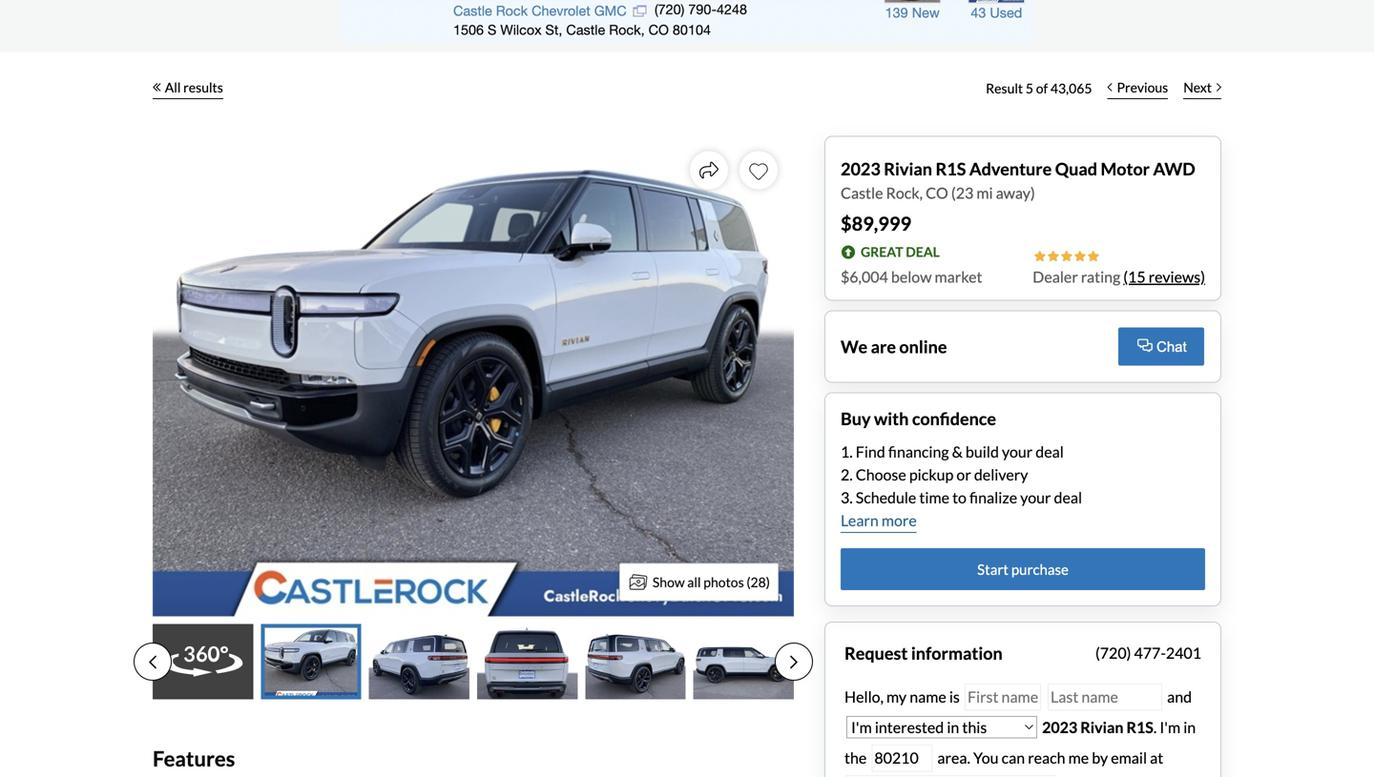 Task type: locate. For each thing, give the bounding box(es) containing it.
Zip code field
[[872, 745, 933, 773]]

dealer
[[1033, 268, 1078, 286]]

area. you can reach me by email at
[[935, 749, 1164, 768]]

hello,
[[845, 688, 884, 707]]

0 horizontal spatial 2023
[[841, 158, 881, 179]]

hello, my name is
[[845, 688, 963, 707]]

your down the "delivery"
[[1020, 489, 1051, 507]]

name
[[910, 688, 947, 707]]

finalize
[[970, 489, 1018, 507]]

r1s left i'm at bottom
[[1127, 719, 1154, 737]]

area.
[[938, 749, 971, 768]]

request
[[845, 643, 908, 664]]

r1s inside 2023 rivian r1s adventure quad motor awd castle rock, co (23 mi away)
[[936, 158, 966, 179]]

2023 inside 2023 rivian r1s adventure quad motor awd castle rock, co (23 mi away)
[[841, 158, 881, 179]]

deal right build
[[1036, 443, 1064, 462]]

find financing & build your deal choose pickup or delivery schedule time to finalize your deal learn more
[[841, 443, 1082, 530]]

your
[[1002, 443, 1033, 462], [1020, 489, 1051, 507]]

request information
[[845, 643, 1003, 664]]

great deal
[[861, 244, 940, 260]]

0 horizontal spatial rivian
[[884, 158, 932, 179]]

tab list
[[134, 625, 813, 700]]

$6,004 below market
[[841, 268, 983, 286]]

r1s for 2023 rivian r1s adventure quad motor awd castle rock, co (23 mi away)
[[936, 158, 966, 179]]

r1s for 2023 rivian r1s
[[1127, 719, 1154, 737]]

(720)
[[1096, 644, 1131, 663]]

rivian inside 2023 rivian r1s adventure quad motor awd castle rock, co (23 mi away)
[[884, 158, 932, 179]]

2023
[[841, 158, 881, 179], [1042, 719, 1078, 737]]

view vehicle photo 6 image
[[694, 625, 794, 700]]

or
[[957, 466, 971, 484]]

r1s
[[936, 158, 966, 179], [1127, 719, 1154, 737]]

in
[[1184, 719, 1196, 737]]

2023 up area. you can reach me by email at
[[1042, 719, 1078, 737]]

features
[[153, 747, 235, 772]]

pickup
[[909, 466, 954, 484]]

all
[[687, 575, 701, 591]]

your up the "delivery"
[[1002, 443, 1033, 462]]

2401
[[1166, 644, 1202, 663]]

1 horizontal spatial r1s
[[1127, 719, 1154, 737]]

share image
[[700, 161, 719, 180]]

2023 up "castle"
[[841, 158, 881, 179]]

chevron right image
[[1217, 83, 1222, 92]]

confidence
[[912, 408, 996, 429]]

chevron left image
[[1108, 83, 1112, 92]]

co
[[926, 184, 949, 202]]

at
[[1150, 749, 1164, 768]]

deal right finalize
[[1054, 489, 1082, 507]]

&
[[952, 443, 963, 462]]

477-
[[1134, 644, 1166, 663]]

(28)
[[747, 575, 770, 591]]

are
[[871, 336, 896, 357]]

1 vertical spatial r1s
[[1127, 719, 1154, 737]]

2023 rivian r1s adventure quad motor awd castle rock, co (23 mi away)
[[841, 158, 1196, 202]]

0 vertical spatial r1s
[[936, 158, 966, 179]]

chat button
[[1119, 328, 1204, 366]]

rivian down last name field
[[1081, 719, 1124, 737]]

0 vertical spatial rivian
[[884, 158, 932, 179]]

all results link
[[153, 67, 223, 109]]

castle
[[841, 184, 883, 202]]

online
[[899, 336, 947, 357]]

great
[[861, 244, 903, 260]]

financing
[[888, 443, 949, 462]]

learn
[[841, 512, 879, 530]]

can
[[1002, 749, 1025, 768]]

view vehicle photo 2 image
[[261, 625, 361, 700]]

advertisement region
[[340, 0, 1035, 42]]

more
[[882, 512, 917, 530]]

. i'm in the
[[845, 719, 1196, 768]]

build
[[966, 443, 999, 462]]

(15
[[1124, 268, 1146, 286]]

buy with confidence
[[841, 408, 996, 429]]

i'm
[[1160, 719, 1181, 737]]

of
[[1036, 80, 1048, 96]]

1 horizontal spatial 2023
[[1042, 719, 1078, 737]]

reviews)
[[1149, 268, 1205, 286]]

0 horizontal spatial r1s
[[936, 158, 966, 179]]

previous
[[1117, 79, 1168, 95]]

1 vertical spatial 2023
[[1042, 719, 1078, 737]]

start purchase
[[977, 561, 1069, 578]]

rivian
[[884, 158, 932, 179], [1081, 719, 1124, 737]]

previous link
[[1100, 67, 1176, 109]]

r1s up (23
[[936, 158, 966, 179]]

schedule
[[856, 489, 917, 507]]

0 vertical spatial your
[[1002, 443, 1033, 462]]

First name field
[[965, 684, 1041, 712]]

by
[[1092, 749, 1108, 768]]

view vehicle photo 3 image
[[369, 625, 470, 700]]

motor
[[1101, 158, 1150, 179]]

.
[[1154, 719, 1157, 737]]

start purchase button
[[841, 549, 1205, 591]]

dealer rating (15 reviews)
[[1033, 268, 1205, 286]]

(23
[[951, 184, 974, 202]]

1 horizontal spatial rivian
[[1081, 719, 1124, 737]]

1 vertical spatial rivian
[[1081, 719, 1124, 737]]

rivian up rock,
[[884, 158, 932, 179]]

0 vertical spatial 2023
[[841, 158, 881, 179]]

deal
[[1036, 443, 1064, 462], [1054, 489, 1082, 507]]



Task type: vqa. For each thing, say whether or not it's contained in the screenshot.
mi
yes



Task type: describe. For each thing, give the bounding box(es) containing it.
43,065
[[1051, 80, 1092, 96]]

to
[[953, 489, 967, 507]]

adventure
[[970, 158, 1052, 179]]

delivery
[[974, 466, 1028, 484]]

start
[[977, 561, 1009, 578]]

$6,004
[[841, 268, 888, 286]]

result 5 of 43,065
[[986, 80, 1092, 96]]

we are online
[[841, 336, 947, 357]]

1 vertical spatial deal
[[1054, 489, 1082, 507]]

view vehicle photo 4 image
[[477, 625, 578, 700]]

next link
[[1176, 67, 1229, 109]]

deal
[[906, 244, 940, 260]]

(15 reviews) button
[[1124, 266, 1205, 289]]

view vehicle photo 5 image
[[585, 625, 686, 700]]

rivian for 2023 rivian r1s adventure quad motor awd castle rock, co (23 mi away)
[[884, 158, 932, 179]]

$89,999
[[841, 212, 912, 235]]

2023 rivian r1s
[[1042, 719, 1154, 737]]

rock,
[[886, 184, 923, 202]]

prev page image
[[149, 655, 157, 670]]

away)
[[996, 184, 1035, 202]]

is
[[949, 688, 960, 707]]

result
[[986, 80, 1023, 96]]

Email address email field
[[847, 776, 1057, 778]]

results
[[183, 79, 223, 95]]

all
[[165, 79, 181, 95]]

(720) 477-2401
[[1096, 644, 1202, 663]]

we
[[841, 336, 868, 357]]

choose
[[856, 466, 906, 484]]

time
[[919, 489, 950, 507]]

buy
[[841, 408, 871, 429]]

next page image
[[790, 655, 798, 670]]

chat
[[1157, 339, 1187, 355]]

show
[[653, 575, 685, 591]]

show all photos (28) link
[[619, 564, 779, 602]]

mi
[[977, 184, 993, 202]]

all results
[[165, 79, 223, 95]]

information
[[911, 643, 1003, 664]]

show all photos (28)
[[653, 575, 770, 591]]

my
[[887, 688, 907, 707]]

market
[[935, 268, 983, 286]]

purchase
[[1012, 561, 1069, 578]]

photos
[[704, 575, 744, 591]]

rivian for 2023 rivian r1s
[[1081, 719, 1124, 737]]

2023 for 2023 rivian r1s adventure quad motor awd castle rock, co (23 mi away)
[[841, 158, 881, 179]]

email
[[1111, 749, 1147, 768]]

me
[[1069, 749, 1089, 768]]

you
[[973, 749, 999, 768]]

awd
[[1153, 158, 1196, 179]]

rating
[[1081, 268, 1121, 286]]

the
[[845, 749, 867, 768]]

with
[[874, 408, 909, 429]]

chevron double left image
[[153, 83, 161, 92]]

below
[[891, 268, 932, 286]]

and
[[1164, 688, 1192, 707]]

1 vertical spatial your
[[1020, 489, 1051, 507]]

next
[[1184, 79, 1212, 95]]

quad
[[1055, 158, 1098, 179]]

vehicle full photo image
[[153, 136, 794, 617]]

chat image
[[1138, 339, 1153, 353]]

learn more link
[[841, 510, 917, 534]]

find
[[856, 443, 885, 462]]

2023 for 2023 rivian r1s
[[1042, 719, 1078, 737]]

Last name field
[[1048, 684, 1163, 712]]

5
[[1026, 80, 1034, 96]]

reach
[[1028, 749, 1066, 768]]

0 vertical spatial deal
[[1036, 443, 1064, 462]]

view vehicle photo 1 image
[[153, 625, 253, 700]]



